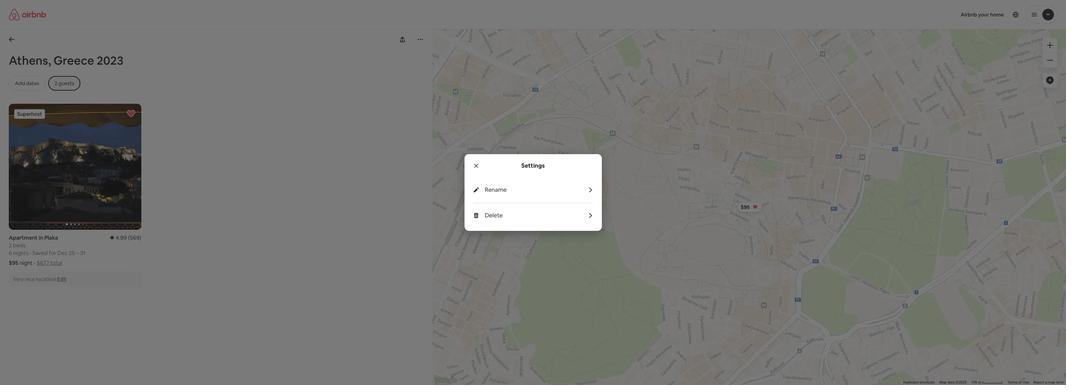 Task type: describe. For each thing, give the bounding box(es) containing it.
$677
[[37, 259, 49, 266]]

6
[[9, 249, 12, 256]]

remove from wishlist: apartment in plaka image
[[127, 109, 135, 118]]

apartment in plaka 2 beds 6 nights · saved for dec 25 – 31 $95 night · $677 total
[[9, 234, 85, 266]]

rename button
[[485, 186, 593, 194]]

100 m button
[[969, 380, 1005, 385]]

plaka
[[44, 234, 58, 241]]

$95 button
[[737, 202, 762, 212]]

map
[[940, 380, 947, 384]]

keyboard shortcuts
[[903, 380, 935, 384]]

2
[[9, 242, 12, 249]]

athens, greece 2023
[[9, 53, 124, 68]]

map
[[1048, 380, 1056, 384]]

©2023
[[956, 380, 967, 384]]

$677 total button
[[37, 259, 62, 266]]

google map
including 1 saved stay. region
[[405, 0, 1066, 385]]

google image
[[434, 376, 458, 385]]

in
[[39, 234, 43, 241]]

a
[[1045, 380, 1047, 384]]

delete
[[485, 211, 503, 219]]

nice
[[25, 276, 35, 282]]

apartment
[[9, 234, 38, 241]]

data
[[948, 380, 955, 384]]

0 vertical spatial ·
[[30, 249, 31, 256]]

greece
[[54, 53, 94, 68]]

nights
[[13, 249, 29, 256]]

31
[[80, 249, 85, 256]]

delete button
[[485, 211, 593, 219]]

terms
[[1008, 380, 1018, 384]]

25
[[69, 249, 75, 256]]

very nice location! edit
[[13, 276, 67, 282]]

4.99 (569)
[[116, 234, 141, 241]]

keyboard
[[903, 380, 919, 384]]

error
[[1056, 380, 1064, 384]]

$95 inside apartment in plaka 2 beds 6 nights · saved for dec 25 – 31 $95 night · $677 total
[[9, 259, 18, 266]]



Task type: vqa. For each thing, say whether or not it's contained in the screenshot.
islands
no



Task type: locate. For each thing, give the bounding box(es) containing it.
settings
[[521, 162, 545, 170]]

saved
[[32, 249, 48, 256]]

–
[[76, 249, 79, 256]]

(569)
[[128, 234, 141, 241]]

terms of use link
[[1008, 380, 1029, 384]]

beds
[[13, 242, 26, 249]]

0 horizontal spatial ·
[[30, 249, 31, 256]]

dec
[[57, 249, 68, 256]]

report
[[1034, 380, 1044, 384]]

4.99 out of 5 average rating,  569 reviews image
[[110, 234, 141, 241]]

profile element
[[542, 0, 1058, 29]]

1 horizontal spatial $95
[[741, 204, 750, 210]]

athens,
[[9, 53, 51, 68]]

edit button
[[57, 276, 67, 282]]

1 vertical spatial ·
[[34, 259, 35, 266]]

group
[[9, 104, 141, 230]]

rename
[[485, 186, 507, 194]]

m
[[978, 380, 982, 384]]

100
[[971, 380, 977, 384]]

very
[[13, 276, 24, 282]]

· left $677
[[34, 259, 35, 266]]

keyboard shortcuts button
[[903, 380, 935, 385]]

0 vertical spatial $95
[[741, 204, 750, 210]]

1 vertical spatial $95
[[9, 259, 18, 266]]

edit
[[57, 276, 67, 282]]

map data ©2023
[[940, 380, 967, 384]]

·
[[30, 249, 31, 256], [34, 259, 35, 266]]

0 horizontal spatial $95
[[9, 259, 18, 266]]

of
[[1019, 380, 1022, 384]]

add a place to the map image
[[1046, 76, 1055, 85]]

location!
[[36, 276, 56, 282]]

1 horizontal spatial ·
[[34, 259, 35, 266]]

shortcuts
[[920, 380, 935, 384]]

$95
[[741, 204, 750, 210], [9, 259, 18, 266]]

total
[[50, 259, 62, 266]]

for
[[49, 249, 56, 256]]

report a map error
[[1034, 380, 1064, 384]]

· left saved
[[30, 249, 31, 256]]

settings dialog
[[464, 154, 602, 231]]

$95 inside 'button'
[[741, 204, 750, 210]]

terms of use
[[1008, 380, 1029, 384]]

report a map error link
[[1034, 380, 1064, 384]]

100 m
[[971, 380, 982, 384]]

zoom in image
[[1047, 42, 1053, 48]]

zoom out image
[[1047, 57, 1053, 63]]

use
[[1023, 380, 1029, 384]]

4.99
[[116, 234, 127, 241]]

2023
[[97, 53, 124, 68]]

night
[[19, 259, 33, 266]]



